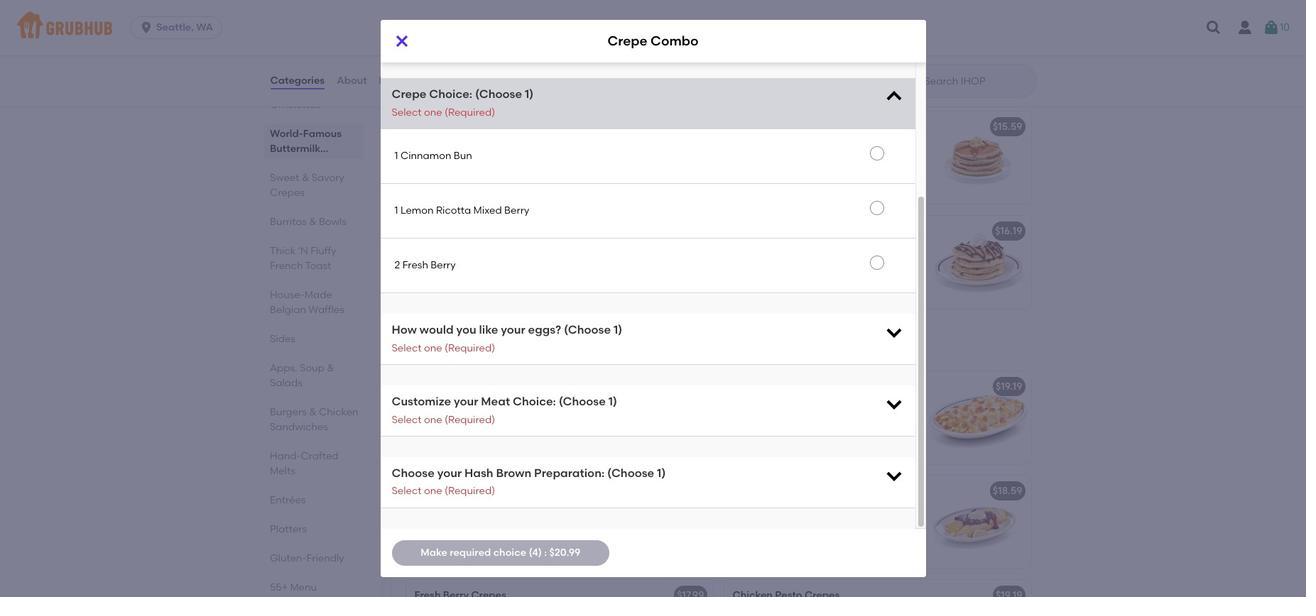Task type: describe. For each thing, give the bounding box(es) containing it.
filled inside 2 crepes filled & rolled with scrambled eggs‡, hickory-smoked bacon, crispy hash browns, white cheese sauce & jack & cheddar cheeses.
[[776, 401, 799, 413]]

one inside customize your meat choice: (choose 1) select one (required)
[[424, 414, 443, 426]]

for inside 4 protein pancakes loaded with blueberries, topped with lemon ricotta & seasonal mixed berry topping. add a squeeze of lemon for an extra zing!
[[894, 79, 907, 92]]

four for chocolate chocolate chip pancakes
[[473, 260, 495, 272]]

sauce
[[770, 444, 799, 456]]

served
[[539, 401, 572, 413]]

syrup for we think chocolate is perfect any time of day. four fluffy buttermilk pancakes filled with chocolate chips, topped with a drizzle of chocolate syrup & more chocolate chips.
[[733, 303, 759, 315]]

strawberries inside 2 crepes filled & rolled with cheesecake mousse, drizzled with cinnamon bun filling, cream cheese icing, fresh strawberries & powdered sugar.
[[469, 549, 528, 561]]

crepe inside crepe choice:  (choose 1) select one (required)
[[392, 88, 427, 101]]

brown
[[496, 467, 532, 480]]

pancakes inside 4 protein pancakes loaded with blueberries, topped with lemon ricotta & seasonal mixed berry topping. add a squeeze of lemon for an extra zing!
[[778, 36, 825, 48]]

berry inside button
[[431, 260, 456, 272]]

sweet & savory crepes
[[403, 338, 577, 356]]

seattle, wa
[[156, 21, 213, 33]]

2 inside button
[[395, 260, 400, 272]]

apps,
[[270, 362, 297, 375]]

of inside 4 protein pancakes loaded with blueberries, topped with lemon ricotta & seasonal mixed berry topping. add a squeeze of lemon for an extra zing!
[[849, 79, 859, 92]]

choice: inside customize your meat choice: (choose 1) select one (required)
[[513, 395, 556, 409]]

cinnamon bun crepes image
[[607, 476, 713, 568]]

we for we think chocolate is perfect any time of day. four fluffy chocolate pancakes filled with chocolate chips, topped with a drizzle of chocolate syrup & more chocolate chips.
[[415, 245, 430, 257]]

reviews
[[379, 75, 419, 87]]

one inside crepe choice:  (choose 1) select one (required)
[[424, 107, 443, 119]]

make
[[421, 547, 448, 559]]

1 horizontal spatial crepe combo
[[608, 33, 699, 49]]

crafted
[[301, 451, 338, 463]]

1) inside how would you like your eggs? (choose 1) select one (required)
[[614, 324, 623, 337]]

friendly
[[306, 553, 344, 565]]

$16.19 for chocolate chocolate chip pancakes
[[677, 225, 705, 237]]

1 horizontal spatial $20.99
[[673, 381, 705, 393]]

1 vertical spatial cinnamon
[[415, 485, 466, 497]]

time for we think chocolate is perfect any time of day. four fluffy buttermilk pancakes filled with chocolate chips, topped with a drizzle of chocolate syrup & more chocolate chips.
[[733, 260, 755, 272]]

0 vertical spatial banana
[[471, 16, 510, 28]]

pancakes inside world-famous buttermilk pancakes sweet & savory crepes
[[270, 158, 318, 170]]

bun inside button
[[454, 150, 473, 162]]

chocolate chocolate chip pancakes image
[[607, 216, 713, 308]]

reviews button
[[379, 55, 420, 107]]

one inside how would you like your eggs? (choose 1) select one (required)
[[424, 342, 443, 355]]

$19.19
[[996, 381, 1023, 393]]

fresh-
[[424, 141, 452, 153]]

1 horizontal spatial sweet
[[403, 338, 449, 356]]

sandwiches
[[270, 421, 328, 434]]

hash inside 2 crepes filled & rolled with scrambled eggs‡, hickory-smoked bacon, crispy hash browns, white cheese sauce & jack & cheddar cheeses.
[[800, 430, 824, 442]]

crepes down eggs?
[[523, 338, 577, 356]]

select inside customize your meat choice: (choose 1) select one (required)
[[392, 414, 422, 426]]

wa
[[196, 21, 213, 33]]

1 horizontal spatial buttermilk
[[733, 225, 784, 237]]

lemon right topping,
[[831, 534, 861, 546]]

0 vertical spatial berry
[[933, 16, 959, 28]]

one inside "choose your hash brown preparation:  (choose 1) select one (required)"
[[424, 486, 443, 498]]

little
[[415, 36, 439, 48]]

cheese inside 2 crepes filled & rolled with scrambled eggs‡, hickory-smoked bacon, crispy hash browns, white cheese sauce & jack & cheddar cheeses.
[[733, 444, 768, 456]]

burgers & chicken sandwiches
[[270, 407, 358, 434]]

select inside crepe choice:  (choose 1) select one (required)
[[392, 107, 422, 119]]

categories
[[270, 75, 325, 87]]

crepes inside '2 crepes filled & rolled with lemon ricotta, topped with seasonal mixed berry topping, more lemon ricotta & powdered sugar. add a squeeze of lemon for an extra zing!'
[[741, 505, 774, 517]]

& inside 4 protein pancakes loaded with blueberries, topped with lemon ricotta & seasonal mixed berry topping. add a squeeze of lemon for an extra zing!
[[768, 65, 775, 77]]

a inside we think chocolate is perfect any time of day. four fluffy chocolate pancakes filled with chocolate chips, topped with a drizzle of chocolate syrup & more chocolate chips.
[[475, 288, 482, 300]]

svg image inside '10' button
[[1264, 19, 1281, 36]]

(required) inside customize your meat choice: (choose 1) select one (required)
[[445, 414, 495, 426]]

sweet inside world-famous buttermilk pancakes sweet & savory crepes
[[270, 172, 299, 184]]

little known fact: strawberries and bananas are best friends. four fluffy buttermilk pancakes filled with fresh banana slices. topped with glazed strawberries & more banana slices.
[[415, 36, 588, 106]]

powdered inside 2 crepes filled & rolled with cheesecake mousse, drizzled with cinnamon bun filling, cream cheese icing, fresh strawberries & powdered sugar.
[[541, 549, 590, 561]]

you
[[457, 324, 477, 337]]

gluten-friendly
[[270, 553, 344, 565]]

like
[[479, 324, 499, 337]]

fluffy for we think chocolate is perfect any time of day. four fluffy chocolate pancakes filled with chocolate chips, topped with a drizzle of chocolate syrup & more chocolate chips.
[[497, 260, 521, 272]]

power
[[488, 141, 518, 153]]

2 inside '2 crepes filled & rolled with lemon ricotta, topped with seasonal mixed berry topping, more lemon ricotta & powdered sugar. add a squeeze of lemon for an extra zing!'
[[733, 505, 739, 517]]

4 protein pancakes loaded with blueberries, topped with lemon ricotta & seasonal mixed berry topping. add a squeeze of lemon for an extra zing!
[[733, 36, 907, 106]]

lemon down loaded
[[852, 51, 883, 63]]

think for buttermilk
[[751, 245, 775, 257]]

choose for hash
[[392, 467, 435, 480]]

berry inside button
[[505, 205, 530, 217]]

is for chocolate
[[510, 245, 517, 257]]

(choose inside "choose your hash brown preparation:  (choose 1) select one (required)"
[[608, 467, 655, 480]]

would
[[420, 324, 454, 337]]

thick 'n fluffy french toast
[[270, 245, 336, 272]]

eggs‡,
[[787, 415, 818, 427]]

2 inside 2 crepes filled & rolled with scrambled eggs‡, hickory-smoked bacon, crispy hash browns, white cheese sauce & jack & cheddar cheeses.
[[733, 401, 739, 413]]

golden
[[535, 444, 569, 456]]

svg image for customize your meat choice: (choose 1)
[[884, 395, 904, 414]]

buttermilk for any
[[842, 260, 891, 272]]

entrées
[[270, 495, 306, 507]]

seattle,
[[156, 21, 194, 33]]

ricotta,
[[733, 520, 768, 532]]

hickory- inside the choose your crepe flavor, served with 2 eggs* your way, 2 custom- cured hickory-smoked bacon strips or 2 pork sausage links & golden hash browns.
[[445, 430, 484, 442]]

$16.55 for protein power pancakes
[[675, 121, 705, 133]]

- for lemon
[[821, 16, 825, 28]]

waffles
[[308, 304, 344, 316]]

(choose inside how would you like your eggs? (choose 1) select one (required)
[[564, 324, 611, 337]]

a inside we think chocolate is perfect any time of day. four fluffy buttermilk pancakes filled with chocolate chips, topped with a drizzle of chocolate syrup & more chocolate chips.
[[794, 288, 800, 300]]

filled inside little known fact: strawberries and bananas are best friends. four fluffy buttermilk pancakes filled with fresh banana slices. topped with glazed strawberries & more banana slices.
[[516, 65, 539, 77]]

or
[[415, 444, 425, 456]]

best
[[478, 51, 499, 63]]

fact:
[[475, 36, 497, 48]]

how would you like your eggs? (choose 1) select one (required)
[[392, 324, 623, 355]]

2 down flavor,
[[523, 415, 529, 427]]

chocolate for chocolate
[[469, 225, 520, 237]]

1 vertical spatial bun
[[468, 485, 487, 497]]

cheese inside 2 crepes filled & rolled with cheesecake mousse, drizzled with cinnamon bun filling, cream cheese icing, fresh strawberries & powdered sugar.
[[551, 534, 586, 546]]

bananas
[[415, 51, 458, 63]]

2 right or at the left bottom of the page
[[427, 444, 433, 456]]

sides
[[270, 333, 295, 345]]

0 horizontal spatial $20.99
[[550, 547, 581, 559]]

hash
[[465, 467, 494, 480]]

a
[[415, 141, 422, 153]]

ricotta inside '2 crepes filled & rolled with lemon ricotta, topped with seasonal mixed berry topping, more lemon ricotta & powdered sugar. add a squeeze of lemon for an extra zing!'
[[864, 534, 896, 546]]

(choose inside customize your meat choice: (choose 1) select one (required)
[[559, 395, 606, 409]]

time for we think chocolate is perfect any time of day. four fluffy chocolate pancakes filled with chocolate chips, topped with a drizzle of chocolate syrup & more chocolate chips.
[[415, 260, 436, 272]]

for inside '2 crepes filled & rolled with lemon ricotta, topped with seasonal mixed berry topping, more lemon ricotta & powdered sugar. add a squeeze of lemon for an extra zing!'
[[766, 563, 779, 575]]

french
[[270, 260, 303, 272]]

crepes inside world-famous buttermilk pancakes sweet & savory crepes
[[270, 187, 304, 199]]

crepes for cinnamon
[[423, 505, 455, 517]]

eggs?
[[528, 324, 562, 337]]

1) inside crepe choice:  (choose 1) select one (required)
[[525, 88, 534, 101]]

smoked inside the choose your crepe flavor, served with 2 eggs* your way, 2 custom- cured hickory-smoked bacon strips or 2 pork sausage links & golden hash browns.
[[484, 430, 522, 442]]

savory inside world-famous buttermilk pancakes sweet & savory crepes
[[311, 172, 344, 184]]

berry inside '2 crepes filled & rolled with lemon ricotta, topped with seasonal mixed berry topping, more lemon ricotta & powdered sugar. add a squeeze of lemon for an extra zing!'
[[733, 534, 758, 546]]

1 cinnamon bun button
[[381, 130, 916, 184]]

topped inside we think chocolate is perfect any time of day. four fluffy chocolate pancakes filled with chocolate chips, topped with a drizzle of chocolate syrup & more chocolate chips.
[[415, 288, 450, 300]]

'n
[[298, 245, 308, 257]]

with inside the choose your crepe flavor, served with 2 eggs* your way, 2 custom- cured hickory-smoked bacon strips or 2 pork sausage links & golden hash browns.
[[415, 415, 435, 427]]

fluffy for we think chocolate is perfect any time of day. four fluffy buttermilk pancakes filled with chocolate chips, topped with a drizzle of chocolate syrup & more chocolate chips.
[[815, 260, 839, 272]]

topped inside little known fact: strawberries and bananas are best friends. four fluffy buttermilk pancakes filled with fresh banana slices. topped with glazed strawberries & more banana slices.
[[486, 79, 523, 92]]

apps, soup & salads
[[270, 362, 334, 389]]

1 for 1 lemon ricotta mixed berry
[[395, 205, 398, 217]]

breakfast
[[733, 381, 780, 393]]

with inside 2 crepes filled & rolled with scrambled eggs‡, hickory-smoked bacon, crispy hash browns, white cheese sauce & jack & cheddar cheeses.
[[841, 401, 861, 413]]

banana down bananas
[[415, 79, 453, 92]]

hand-
[[270, 451, 301, 463]]

1 horizontal spatial lemon
[[827, 16, 860, 28]]

cinnamon bun crepes
[[415, 485, 524, 497]]

seattle, wa button
[[130, 16, 228, 39]]

a fresh-flipped power stack. four protein pancakes filled with fresh banana slices. topped with glazed strawberries & more banana slices.
[[415, 141, 583, 196]]

topped inside we think chocolate is perfect any time of day. four fluffy buttermilk pancakes filled with chocolate chips, topped with a drizzle of chocolate syrup & more chocolate chips.
[[733, 288, 769, 300]]

an inside '2 crepes filled & rolled with lemon ricotta, topped with seasonal mixed berry topping, more lemon ricotta & powdered sugar. add a squeeze of lemon for an extra zing!'
[[781, 563, 794, 575]]

protein inside a fresh-flipped power stack. four protein pancakes filled with fresh banana slices. topped with glazed strawberries & more banana slices.
[[415, 155, 449, 167]]

1 vertical spatial crepe combo
[[415, 381, 484, 393]]

pancakes for we think chocolate is perfect any time of day. four fluffy buttermilk pancakes filled with chocolate chips, topped with a drizzle of chocolate syrup & more chocolate chips.
[[733, 274, 780, 286]]

a inside '2 crepes filled & rolled with lemon ricotta, topped with seasonal mixed berry topping, more lemon ricotta & powdered sugar. add a squeeze of lemon for an extra zing!'
[[839, 549, 846, 561]]

2 vertical spatial crepe
[[415, 381, 445, 393]]

1 vertical spatial strawberry
[[509, 121, 563, 133]]

fresh berry crepes image
[[607, 580, 713, 598]]

choose for crepe
[[415, 401, 452, 413]]

fresh
[[403, 260, 429, 272]]

toast
[[305, 260, 331, 272]]

rolled for topped
[[811, 505, 838, 517]]

sugar. inside 2 crepes filled & rolled with cheesecake mousse, drizzled with cinnamon bun filling, cream cheese icing, fresh strawberries & powdered sugar.
[[415, 563, 444, 575]]

fresh inside little known fact: strawberries and bananas are best friends. four fluffy buttermilk pancakes filled with fresh banana slices. topped with glazed strawberries & more banana slices.
[[564, 65, 588, 77]]

Search IHOP search field
[[924, 75, 1032, 88]]

fluffy for little known fact: strawberries and bananas are best friends. four fluffy buttermilk pancakes filled with fresh banana slices. topped with glazed strawberries & more banana slices.
[[563, 51, 587, 63]]

bowls
[[319, 216, 346, 228]]

& inside little known fact: strawberries and bananas are best friends. four fluffy buttermilk pancakes filled with fresh banana slices. topped with glazed strawberries & more banana slices.
[[477, 94, 484, 106]]

jack
[[812, 444, 832, 456]]

any for chocolate
[[557, 245, 575, 257]]

house-made belgian waffles
[[270, 289, 344, 316]]

your for meat
[[454, 395, 479, 409]]

- for strawberry
[[502, 121, 507, 133]]

crispy
[[769, 430, 798, 442]]

protein for protein
[[733, 16, 768, 28]]

strawberries inside little known fact: strawberries and bananas are best friends. four fluffy buttermilk pancakes filled with fresh banana slices. topped with glazed strawberries & more banana slices.
[[415, 94, 474, 106]]

strawberry banana pancakes
[[415, 16, 560, 28]]

cheesecake
[[415, 520, 473, 532]]

topped inside 4 protein pancakes loaded with blueberries, topped with lemon ricotta & seasonal mixed berry topping. add a squeeze of lemon for an extra zing!
[[792, 51, 827, 63]]

more inside a fresh-flipped power stack. four protein pancakes filled with fresh banana slices. topped with glazed strawberries & more banana slices.
[[486, 184, 512, 196]]

burritos & bowls
[[270, 216, 346, 228]]

custom-
[[531, 415, 571, 427]]

crepe
[[478, 401, 506, 413]]

cheeses.
[[733, 458, 775, 471]]

chip for chocolate
[[522, 225, 546, 237]]

protein power pancakes
[[733, 121, 851, 133]]

burgers
[[270, 407, 307, 419]]

cinnamon
[[415, 534, 464, 546]]

strips
[[558, 430, 584, 442]]

chips. for buttermilk
[[850, 303, 879, 315]]

1 horizontal spatial mixed
[[901, 16, 930, 28]]

2 inside 2 crepes filled & rolled with cheesecake mousse, drizzled with cinnamon bun filling, cream cheese icing, fresh strawberries & powdered sugar.
[[415, 505, 420, 517]]

(4)
[[529, 547, 542, 559]]

power
[[771, 121, 801, 133]]

how
[[392, 324, 417, 337]]

& inside we think chocolate is perfect any time of day. four fluffy buttermilk pancakes filled with chocolate chips, topped with a drizzle of chocolate syrup & more chocolate chips.
[[762, 303, 769, 315]]

0 horizontal spatial combo
[[447, 381, 484, 393]]

pork
[[435, 444, 457, 456]]

breakfast crepes
[[733, 381, 818, 393]]

1) inside customize your meat choice: (choose 1) select one (required)
[[609, 395, 618, 409]]

rolled for drizzled
[[493, 505, 520, 517]]

glazed inside little known fact: strawberries and bananas are best friends. four fluffy buttermilk pancakes filled with fresh banana slices. topped with glazed strawberries & more banana slices.
[[548, 79, 580, 92]]

2 crepes filled & rolled with lemon ricotta, topped with seasonal mixed berry topping, more lemon ricotta & powdered sugar. add a squeeze of lemon for an extra zing!
[[733, 505, 906, 575]]

meat
[[481, 395, 510, 409]]

1 chocolate from the left
[[415, 225, 466, 237]]

main navigation navigation
[[0, 0, 1307, 55]]

hickory- inside 2 crepes filled & rolled with scrambled eggs‡, hickory-smoked bacon, crispy hash browns, white cheese sauce & jack & cheddar cheeses.
[[821, 415, 860, 427]]

rolled for hickory-
[[811, 401, 838, 413]]

extra inside '2 crepes filled & rolled with lemon ricotta, topped with seasonal mixed berry topping, more lemon ricotta & powdered sugar. add a squeeze of lemon for an extra zing!'
[[796, 563, 821, 575]]

your for hash
[[438, 467, 462, 480]]

extra inside 4 protein pancakes loaded with blueberries, topped with lemon ricotta & seasonal mixed berry topping. add a squeeze of lemon for an extra zing!
[[748, 94, 773, 106]]

& inside the choose your crepe flavor, served with 2 eggs* your way, 2 custom- cured hickory-smoked bacon strips or 2 pork sausage links & golden hash browns.
[[525, 444, 533, 456]]

day. for buttermilk
[[769, 260, 789, 272]]

select inside how would you like your eggs? (choose 1) select one (required)
[[392, 342, 422, 355]]

protein inside 4 protein pancakes loaded with blueberries, topped with lemon ricotta & seasonal mixed berry topping. add a squeeze of lemon for an extra zing!
[[741, 36, 776, 48]]

(choose inside crepe choice:  (choose 1) select one (required)
[[475, 88, 522, 101]]

we for we think chocolate is perfect any time of day. four fluffy buttermilk pancakes filled with chocolate chips, topped with a drizzle of chocolate syrup & more chocolate chips.
[[733, 245, 749, 257]]

filled inside 2 crepes filled & rolled with cheesecake mousse, drizzled with cinnamon bun filling, cream cheese icing, fresh strawberries & powdered sugar.
[[458, 505, 481, 517]]



Task type: vqa. For each thing, say whether or not it's contained in the screenshot.
middle 'Drink'
no



Task type: locate. For each thing, give the bounding box(es) containing it.
glazed inside a fresh-flipped power stack. four protein pancakes filled with fresh banana slices. topped with glazed strawberries & more banana slices.
[[548, 170, 580, 182]]

1 lemon ricotta mixed berry
[[395, 205, 530, 217]]

2 one from the top
[[424, 342, 443, 355]]

we
[[415, 245, 430, 257], [733, 245, 749, 257]]

protein left power
[[733, 121, 768, 133]]

chip
[[522, 225, 546, 237], [840, 225, 863, 237]]

smoked inside 2 crepes filled & rolled with scrambled eggs‡, hickory-smoked bacon, crispy hash browns, white cheese sauce & jack & cheddar cheeses.
[[860, 415, 897, 427]]

protein down fresh- on the top of the page
[[415, 155, 449, 167]]

perfect
[[519, 245, 555, 257], [838, 245, 873, 257]]

chocolate for buttermilk
[[786, 225, 837, 237]]

$16.55 for protein pancakes - lemon ricotta mixed berry
[[675, 16, 705, 28]]

2 up cheesecake
[[415, 505, 420, 517]]

menu
[[290, 582, 317, 594]]

svg image for crepe choice:  (choose 1)
[[884, 87, 904, 107]]

perfect down the chocolate chocolate chip pancakes
[[519, 245, 555, 257]]

strawberry up the known
[[415, 16, 469, 28]]

one up cheesecake
[[424, 486, 443, 498]]

sugar. inside '2 crepes filled & rolled with lemon ricotta, topped with seasonal mixed berry topping, more lemon ricotta & powdered sugar. add a squeeze of lemon for an extra zing!'
[[785, 549, 814, 561]]

pancakes inside a fresh-flipped power stack. four protein pancakes filled with fresh banana slices. topped with glazed strawberries & more banana slices.
[[452, 155, 499, 167]]

drizzle for chocolate
[[484, 288, 514, 300]]

1 vertical spatial protein
[[415, 155, 449, 167]]

drizzle
[[484, 288, 514, 300], [803, 288, 833, 300]]

- up 4 protein pancakes loaded with blueberries, topped with lemon ricotta & seasonal mixed berry topping. add a squeeze of lemon for an extra zing!
[[821, 16, 825, 28]]

1 vertical spatial berry
[[505, 205, 530, 217]]

4 select from the top
[[392, 486, 422, 498]]

0 horizontal spatial fluffy
[[497, 260, 521, 272]]

ricotta inside button
[[436, 205, 471, 217]]

protein up fresh- on the top of the page
[[415, 121, 450, 133]]

more inside we think chocolate is perfect any time of day. four fluffy buttermilk pancakes filled with chocolate chips, topped with a drizzle of chocolate syrup & more chocolate chips.
[[771, 303, 797, 315]]

1 horizontal spatial we
[[733, 245, 749, 257]]

1 horizontal spatial time
[[733, 260, 755, 272]]

1 think from the left
[[433, 245, 456, 257]]

1 horizontal spatial $16.19
[[996, 225, 1023, 237]]

select down customize
[[392, 414, 422, 426]]

combo left '4'
[[651, 33, 699, 49]]

1 horizontal spatial berry
[[855, 65, 880, 77]]

melts
[[270, 466, 295, 478]]

0 vertical spatial an
[[733, 94, 746, 106]]

loaded
[[828, 36, 862, 48]]

0 horizontal spatial savory
[[311, 172, 344, 184]]

1) up protein pancakes - strawberry banana
[[525, 88, 534, 101]]

2 fresh berry
[[395, 260, 456, 272]]

scrambled
[[733, 415, 785, 427]]

powdered
[[541, 549, 590, 561], [733, 549, 782, 561]]

hickory-
[[821, 415, 860, 427], [445, 430, 484, 442]]

2 drizzle from the left
[[803, 288, 833, 300]]

protein
[[741, 36, 776, 48], [415, 155, 449, 167]]

chip for buttermilk
[[840, 225, 863, 237]]

2 up cured
[[437, 415, 443, 427]]

0 vertical spatial crepe
[[608, 33, 648, 49]]

1 chip from the left
[[522, 225, 546, 237]]

(required) down the hash on the left bottom of page
[[445, 486, 495, 498]]

for
[[894, 79, 907, 92], [766, 563, 779, 575]]

& inside world-famous buttermilk pancakes sweet & savory crepes
[[302, 172, 309, 184]]

protein pancakes - strawberry banana image
[[607, 111, 713, 204]]

more inside little known fact: strawberries and bananas are best friends. four fluffy buttermilk pancakes filled with fresh banana slices. topped with glazed strawberries & more banana slices.
[[486, 94, 512, 106]]

(required) inside crepe choice:  (choose 1) select one (required)
[[445, 107, 495, 119]]

$20.99 left breakfast
[[673, 381, 705, 393]]

powdered down topping,
[[733, 549, 782, 561]]

seasonal inside 4 protein pancakes loaded with blueberries, topped with lemon ricotta & seasonal mixed berry topping. add a squeeze of lemon for an extra zing!
[[778, 65, 821, 77]]

1 svg image from the top
[[884, 87, 904, 107]]

four inside a fresh-flipped power stack. four protein pancakes filled with fresh banana slices. topped with glazed strawberries & more banana slices.
[[552, 141, 573, 153]]

1 select from the top
[[392, 107, 422, 119]]

& inside "burgers & chicken sandwiches"
[[309, 407, 316, 419]]

0 vertical spatial strawberry
[[415, 16, 469, 28]]

0 horizontal spatial crepe combo
[[415, 381, 484, 393]]

0 horizontal spatial for
[[766, 563, 779, 575]]

- up 'power'
[[502, 121, 507, 133]]

chips. inside we think chocolate is perfect any time of day. four fluffy buttermilk pancakes filled with chocolate chips, topped with a drizzle of chocolate syrup & more chocolate chips.
[[850, 303, 879, 315]]

crepe combo image
[[607, 371, 713, 464]]

an down topping.
[[733, 94, 746, 106]]

crepes up the burritos
[[270, 187, 304, 199]]

crepe combo
[[608, 33, 699, 49], [415, 381, 484, 393]]

crepes inside 2 crepes filled & rolled with scrambled eggs‡, hickory-smoked bacon, crispy hash browns, white cheese sauce & jack & cheddar cheeses.
[[741, 401, 774, 413]]

1 one from the top
[[424, 107, 443, 119]]

0 vertical spatial strawberries
[[415, 94, 474, 106]]

strawberries down bananas
[[415, 94, 474, 106]]

svg image for how would you like your eggs? (choose 1)
[[884, 323, 904, 343]]

1 horizontal spatial seasonal
[[831, 520, 874, 532]]

add inside 4 protein pancakes loaded with blueberries, topped with lemon ricotta & seasonal mixed berry topping. add a squeeze of lemon for an extra zing!
[[776, 79, 796, 92]]

banana down 1 cinnamon bun
[[415, 170, 453, 182]]

2 chips, from the left
[[882, 274, 910, 286]]

1 horizontal spatial perfect
[[838, 245, 873, 257]]

0 horizontal spatial extra
[[748, 94, 773, 106]]

1 horizontal spatial hickory-
[[821, 415, 860, 427]]

protein pancakes - strawberry banana
[[415, 121, 604, 133]]

0 vertical spatial berry
[[855, 65, 880, 77]]

2 chip from the left
[[840, 225, 863, 237]]

squeeze inside 4 protein pancakes loaded with blueberries, topped with lemon ricotta & seasonal mixed berry topping. add a squeeze of lemon for an extra zing!
[[807, 79, 847, 92]]

1 horizontal spatial squeeze
[[848, 549, 888, 561]]

& inside we think chocolate is perfect any time of day. four fluffy chocolate pancakes filled with chocolate chips, topped with a drizzle of chocolate syrup & more chocolate chips.
[[443, 303, 451, 315]]

protein for fresh-
[[415, 121, 450, 133]]

0 horizontal spatial any
[[557, 245, 575, 257]]

are
[[460, 51, 476, 63]]

2 horizontal spatial fluffy
[[815, 260, 839, 272]]

0 horizontal spatial banana
[[471, 16, 510, 28]]

perfect inside we think chocolate is perfect any time of day. four fluffy chocolate pancakes filled with chocolate chips, topped with a drizzle of chocolate syrup & more chocolate chips.
[[519, 245, 555, 257]]

1) inside "choose your hash brown preparation:  (choose 1) select one (required)"
[[657, 467, 666, 480]]

pancakes inside little known fact: strawberries and bananas are best friends. four fluffy buttermilk pancakes filled with fresh banana slices. topped with glazed strawberries & more banana slices.
[[466, 65, 514, 77]]

drizzled
[[517, 520, 554, 532]]

1 perfect from the left
[[519, 245, 555, 257]]

about
[[337, 75, 367, 87]]

smoked up white
[[860, 415, 897, 427]]

10 button
[[1264, 15, 1291, 41]]

chip up we think chocolate is perfect any time of day. four fluffy chocolate pancakes filled with chocolate chips, topped with a drizzle of chocolate syrup & more chocolate chips.
[[522, 225, 546, 237]]

with
[[864, 36, 885, 48], [830, 51, 850, 63], [542, 65, 562, 77], [525, 79, 546, 92], [527, 155, 547, 167], [525, 170, 546, 182], [490, 274, 510, 286], [808, 274, 828, 286], [453, 288, 473, 300], [771, 288, 791, 300], [841, 401, 861, 413], [415, 415, 435, 427], [522, 505, 543, 517], [841, 505, 861, 517], [556, 520, 577, 532], [808, 520, 828, 532]]

0 vertical spatial lemon
[[827, 16, 860, 28]]

2 is from the left
[[828, 245, 836, 257]]

1 horizontal spatial hash
[[800, 430, 824, 442]]

berry inside 4 protein pancakes loaded with blueberries, topped with lemon ricotta & seasonal mixed berry topping. add a squeeze of lemon for an extra zing!
[[855, 65, 880, 77]]

filled up you at the left of page
[[464, 274, 487, 286]]

fresh down "stack."
[[549, 155, 573, 167]]

0 vertical spatial squeeze
[[807, 79, 847, 92]]

mixed inside button
[[474, 205, 502, 217]]

powdered inside '2 crepes filled & rolled with lemon ricotta, topped with seasonal mixed berry topping, more lemon ricotta & powdered sugar. add a squeeze of lemon for an extra zing!'
[[733, 549, 782, 561]]

0 horizontal spatial ricotta
[[436, 205, 471, 217]]

four down the strawberries
[[539, 51, 561, 63]]

savory
[[311, 172, 344, 184], [468, 338, 520, 356]]

chip up we think chocolate is perfect any time of day. four fluffy buttermilk pancakes filled with chocolate chips, topped with a drizzle of chocolate syrup & more chocolate chips. on the right of the page
[[840, 225, 863, 237]]

2 vertical spatial fresh
[[443, 549, 467, 561]]

perfect down buttermilk chocolate chip pancakes
[[838, 245, 873, 257]]

1 vertical spatial combo
[[447, 381, 484, 393]]

protein
[[733, 16, 768, 28], [415, 121, 450, 133], [733, 121, 768, 133]]

2
[[395, 260, 400, 272], [733, 401, 739, 413], [437, 415, 443, 427], [523, 415, 529, 427], [427, 444, 433, 456], [415, 505, 420, 517], [733, 505, 739, 517]]

0 vertical spatial -
[[821, 16, 825, 28]]

fluffy
[[563, 51, 587, 63], [497, 260, 521, 272], [815, 260, 839, 272]]

more inside we think chocolate is perfect any time of day. four fluffy chocolate pancakes filled with chocolate chips, topped with a drizzle of chocolate syrup & more chocolate chips.
[[453, 303, 478, 315]]

cinnamon left flipped
[[401, 150, 452, 162]]

ricotta inside 4 protein pancakes loaded with blueberries, topped with lemon ricotta & seasonal mixed berry topping. add a squeeze of lemon for an extra zing!
[[733, 65, 765, 77]]

banana down "stack."
[[514, 184, 552, 196]]

0 horizontal spatial hickory-
[[445, 430, 484, 442]]

think up 2 fresh berry
[[433, 245, 456, 257]]

chips, inside we think chocolate is perfect any time of day. four fluffy chocolate pancakes filled with chocolate chips, topped with a drizzle of chocolate syrup & more chocolate chips.
[[564, 274, 592, 286]]

1 vertical spatial for
[[766, 563, 779, 575]]

4 one from the top
[[424, 486, 443, 498]]

cream
[[517, 534, 549, 546]]

time inside we think chocolate is perfect any time of day. four fluffy buttermilk pancakes filled with chocolate chips, topped with a drizzle of chocolate syrup & more chocolate chips.
[[733, 260, 755, 272]]

1) down crepe combo image
[[657, 467, 666, 480]]

3 one from the top
[[424, 414, 443, 426]]

1 horizontal spatial ricotta
[[864, 534, 896, 546]]

1 chips. from the left
[[532, 303, 560, 315]]

lemon
[[827, 16, 860, 28], [401, 205, 434, 217]]

2 any from the left
[[875, 245, 893, 257]]

fresh down and on the top left of page
[[564, 65, 588, 77]]

1 $16.19 from the left
[[677, 225, 705, 237]]

four for buttermilk chocolate chip pancakes
[[792, 260, 813, 272]]

icing,
[[415, 549, 441, 561]]

2 glazed from the top
[[548, 170, 580, 182]]

2 day. from the left
[[769, 260, 789, 272]]

chicken
[[319, 407, 358, 419]]

$18.59
[[993, 485, 1023, 497]]

filling,
[[487, 534, 515, 546]]

& inside a fresh-flipped power stack. four protein pancakes filled with fresh banana slices. topped with glazed strawberries & more banana slices.
[[477, 184, 484, 196]]

crepes up eggs‡,
[[783, 381, 818, 393]]

bun
[[466, 534, 485, 546]]

buttermilk inside world-famous buttermilk pancakes sweet & savory crepes
[[270, 143, 320, 155]]

lemon down cheddar
[[863, 505, 894, 517]]

2 $16.19 from the left
[[996, 225, 1023, 237]]

pancakes for we think chocolate is perfect any time of day. four fluffy chocolate pancakes filled with chocolate chips, topped with a drizzle of chocolate syrup & more chocolate chips.
[[415, 274, 462, 286]]

four down buttermilk chocolate chip pancakes
[[792, 260, 813, 272]]

1 horizontal spatial fluffy
[[563, 51, 587, 63]]

berry
[[855, 65, 880, 77], [733, 534, 758, 546]]

rolled inside 2 crepes filled & rolled with cheesecake mousse, drizzled with cinnamon bun filling, cream cheese icing, fresh strawberries & powdered sugar.
[[493, 505, 520, 517]]

0 vertical spatial mixed
[[901, 16, 930, 28]]

lemon ricotta mixed berry crepes image
[[925, 476, 1032, 568]]

0 vertical spatial cheese
[[733, 444, 768, 456]]

famous
[[303, 128, 342, 140]]

1 any from the left
[[557, 245, 575, 257]]

0 horizontal spatial zing!
[[775, 94, 797, 106]]

1 horizontal spatial ricotta
[[863, 16, 899, 28]]

rolled down jack
[[811, 505, 838, 517]]

2 $16.55 from the top
[[675, 121, 705, 133]]

bacon
[[524, 430, 556, 442]]

1 inside button
[[395, 150, 398, 162]]

lemon up fresh
[[401, 205, 434, 217]]

protein power pancakes image
[[925, 111, 1032, 204]]

2 powdered from the left
[[733, 549, 782, 561]]

breakfast crepes image
[[925, 371, 1032, 464]]

choice:
[[429, 88, 473, 101], [513, 395, 556, 409]]

four down the chocolate chocolate chip pancakes
[[473, 260, 495, 272]]

(choose right eggs?
[[564, 324, 611, 337]]

1)
[[525, 88, 534, 101], [614, 324, 623, 337], [609, 395, 618, 409], [657, 467, 666, 480]]

lemon down 'ricotta,'
[[733, 563, 763, 575]]

1 vertical spatial squeeze
[[848, 549, 888, 561]]

1 vertical spatial buttermilk
[[733, 225, 784, 237]]

1 horizontal spatial savory
[[468, 338, 520, 356]]

mixed
[[901, 16, 930, 28], [474, 205, 502, 217]]

4 (required) from the top
[[445, 486, 495, 498]]

four inside we think chocolate is perfect any time of day. four fluffy buttermilk pancakes filled with chocolate chips, topped with a drizzle of chocolate syrup & more chocolate chips.
[[792, 260, 813, 272]]

choice: inside crepe choice:  (choose 1) select one (required)
[[429, 88, 473, 101]]

2 select from the top
[[392, 342, 422, 355]]

think down buttermilk chocolate chip pancakes
[[751, 245, 775, 257]]

rolled
[[811, 401, 838, 413], [493, 505, 520, 517], [811, 505, 838, 517]]

2 perfect from the left
[[838, 245, 873, 257]]

0 vertical spatial topped
[[486, 79, 523, 92]]

1 time from the left
[[415, 260, 436, 272]]

2 chocolate from the left
[[469, 225, 520, 237]]

1 horizontal spatial protein
[[741, 36, 776, 48]]

belgian
[[270, 304, 306, 316]]

0 vertical spatial protein
[[741, 36, 776, 48]]

& inside apps, soup & salads
[[327, 362, 334, 375]]

crepe up customize
[[415, 381, 445, 393]]

think for chocolate
[[433, 245, 456, 257]]

world-famous buttermilk pancakes sweet & savory crepes
[[270, 128, 344, 199]]

platters
[[270, 524, 307, 536]]

1
[[395, 150, 398, 162], [395, 205, 398, 217]]

svg image inside 'seattle, wa' button
[[139, 21, 154, 35]]

svg image
[[1206, 19, 1223, 36], [1264, 19, 1281, 36], [139, 21, 154, 35], [393, 33, 410, 50]]

chips, for chocolate
[[564, 274, 592, 286]]

protein pancakes - lemon ricotta mixed berry image
[[925, 7, 1032, 99]]

strawberry
[[415, 16, 469, 28], [509, 121, 563, 133]]

buttermilk down buttermilk chocolate chip pancakes
[[842, 260, 891, 272]]

known
[[441, 36, 472, 48]]

savory down like on the bottom of page
[[468, 338, 520, 356]]

filled inside we think chocolate is perfect any time of day. four fluffy buttermilk pancakes filled with chocolate chips, topped with a drizzle of chocolate syrup & more chocolate chips.
[[783, 274, 806, 286]]

chips, for buttermilk
[[882, 274, 910, 286]]

1 $16.55 from the top
[[675, 16, 705, 28]]

hash inside the choose your crepe flavor, served with 2 eggs* your way, 2 custom- cured hickory-smoked bacon strips or 2 pork sausage links & golden hash browns.
[[415, 458, 438, 471]]

rolled inside 2 crepes filled & rolled with scrambled eggs‡, hickory-smoked bacon, crispy hash browns, white cheese sauce & jack & cheddar cheeses.
[[811, 401, 838, 413]]

0 horizontal spatial sugar.
[[415, 563, 444, 575]]

syrup for we think chocolate is perfect any time of day. four fluffy chocolate pancakes filled with chocolate chips, topped with a drizzle of chocolate syrup & more chocolate chips.
[[415, 303, 441, 315]]

1 vertical spatial add
[[816, 549, 837, 561]]

filled inside we think chocolate is perfect any time of day. four fluffy chocolate pancakes filled with chocolate chips, topped with a drizzle of chocolate syrup & more chocolate chips.
[[464, 274, 487, 286]]

chocolate
[[415, 225, 466, 237], [469, 225, 520, 237], [786, 225, 837, 237]]

1 horizontal spatial zing!
[[823, 563, 845, 575]]

1 vertical spatial ricotta
[[864, 534, 896, 546]]

four inside little known fact: strawberries and bananas are best friends. four fluffy buttermilk pancakes filled with fresh banana slices. topped with glazed strawberries & more banana slices.
[[539, 51, 561, 63]]

mousse,
[[475, 520, 515, 532]]

0 vertical spatial zing!
[[775, 94, 797, 106]]

1 left a
[[395, 150, 398, 162]]

strawberries down "filling,"
[[469, 549, 528, 561]]

1 vertical spatial mixed
[[876, 520, 906, 532]]

1 vertical spatial savory
[[468, 338, 520, 356]]

banana
[[415, 79, 453, 92], [514, 94, 552, 106], [415, 170, 453, 182], [514, 184, 552, 196]]

day. inside we think chocolate is perfect any time of day. four fluffy buttermilk pancakes filled with chocolate chips, topped with a drizzle of chocolate syrup & more chocolate chips.
[[769, 260, 789, 272]]

any down buttermilk chocolate chip pancakes
[[875, 245, 893, 257]]

1 vertical spatial $16.55
[[675, 121, 705, 133]]

fresh inside a fresh-flipped power stack. four protein pancakes filled with fresh banana slices. topped with glazed strawberries & more banana slices.
[[549, 155, 573, 167]]

buttermilk chocolate chip pancakes image
[[925, 216, 1032, 308]]

0 vertical spatial extra
[[748, 94, 773, 106]]

1 vertical spatial 1
[[395, 205, 398, 217]]

a inside 4 protein pancakes loaded with blueberries, topped with lemon ricotta & seasonal mixed berry topping. add a squeeze of lemon for an extra zing!
[[798, 79, 805, 92]]

1 vertical spatial berry
[[733, 534, 758, 546]]

2 up 'ricotta,'
[[733, 505, 739, 517]]

choose down or at the left bottom of the page
[[392, 467, 435, 480]]

about button
[[336, 55, 368, 107]]

sweet down world-
[[270, 172, 299, 184]]

crepes inside 2 crepes filled & rolled with cheesecake mousse, drizzled with cinnamon bun filling, cream cheese icing, fresh strawberries & powdered sugar.
[[423, 505, 455, 517]]

1 horizontal spatial add
[[816, 549, 837, 561]]

crepes for breakfast
[[741, 401, 774, 413]]

protein up blueberries,
[[741, 36, 776, 48]]

mixed inside '2 crepes filled & rolled with lemon ricotta, topped with seasonal mixed berry topping, more lemon ricotta & powdered sugar. add a squeeze of lemon for an extra zing!'
[[876, 520, 906, 532]]

1 glazed from the top
[[548, 79, 580, 92]]

customize
[[392, 395, 451, 409]]

cheese right the cream
[[551, 534, 586, 546]]

choose your crepe flavor, served with 2 eggs* your way, 2 custom- cured hickory-smoked bacon strips or 2 pork sausage links & golden hash browns.
[[415, 401, 584, 471]]

rolled up eggs‡,
[[811, 401, 838, 413]]

burritos
[[270, 216, 307, 228]]

cheddar
[[844, 444, 885, 456]]

strawberries
[[415, 94, 474, 106], [415, 184, 474, 196], [469, 549, 528, 561]]

cheese down bacon,
[[733, 444, 768, 456]]

one down would at the left bottom of the page
[[424, 342, 443, 355]]

1 vertical spatial banana
[[565, 121, 604, 133]]

buttermilk down bananas
[[415, 65, 464, 77]]

(required) inside how would you like your eggs? (choose 1) select one (required)
[[445, 342, 495, 355]]

0 horizontal spatial hash
[[415, 458, 438, 471]]

an down topping,
[[781, 563, 794, 575]]

2 horizontal spatial berry
[[933, 16, 959, 28]]

crepes
[[270, 187, 304, 199], [523, 338, 577, 356], [783, 381, 818, 393], [489, 485, 524, 497]]

0 horizontal spatial drizzle
[[484, 288, 514, 300]]

2 (required) from the top
[[445, 342, 495, 355]]

1 vertical spatial -
[[502, 121, 507, 133]]

sugar. down the "icing,"
[[415, 563, 444, 575]]

1 horizontal spatial combo
[[651, 33, 699, 49]]

1 vertical spatial smoked
[[484, 430, 522, 442]]

2 fresh berry button
[[381, 239, 916, 293]]

1 for 1 cinnamon bun
[[395, 150, 398, 162]]

any
[[557, 245, 575, 257], [875, 245, 893, 257]]

filled inside '2 crepes filled & rolled with lemon ricotta, topped with seasonal mixed berry topping, more lemon ricotta & powdered sugar. add a squeeze of lemon for an extra zing!'
[[776, 505, 799, 517]]

svg image
[[884, 87, 904, 107], [884, 323, 904, 343], [884, 395, 904, 414], [884, 466, 904, 486]]

1 vertical spatial glazed
[[548, 170, 580, 182]]

lemon left search icon
[[861, 79, 891, 92]]

0 horizontal spatial mixed
[[823, 65, 852, 77]]

1 horizontal spatial chip
[[840, 225, 863, 237]]

customize your meat choice: (choose 1) select one (required)
[[392, 395, 618, 426]]

crepe choice:  (choose 1) select one (required)
[[392, 88, 534, 119]]

0 horizontal spatial powdered
[[541, 549, 590, 561]]

1 horizontal spatial cheese
[[733, 444, 768, 456]]

1 (required) from the top
[[445, 107, 495, 119]]

one up cured
[[424, 414, 443, 426]]

2 topped from the top
[[486, 170, 523, 182]]

&
[[768, 65, 775, 77], [477, 94, 484, 106], [302, 172, 309, 184], [477, 184, 484, 196], [309, 216, 316, 228], [443, 303, 451, 315], [762, 303, 769, 315], [453, 338, 465, 356], [327, 362, 334, 375], [802, 401, 809, 413], [309, 407, 316, 419], [525, 444, 533, 456], [802, 444, 809, 456], [834, 444, 842, 456], [483, 505, 491, 517], [802, 505, 809, 517], [898, 534, 906, 546], [531, 549, 538, 561]]

1 vertical spatial topped
[[486, 170, 523, 182]]

buttermilk chocolate chip pancakes
[[733, 225, 913, 237]]

1 day. from the left
[[451, 260, 471, 272]]

an inside 4 protein pancakes loaded with blueberries, topped with lemon ricotta & seasonal mixed berry topping. add a squeeze of lemon for an extra zing!
[[733, 94, 746, 106]]

(choose right preparation:
[[608, 467, 655, 480]]

1 vertical spatial extra
[[796, 563, 821, 575]]

1 horizontal spatial buttermilk
[[842, 260, 891, 272]]

berry down loaded
[[855, 65, 880, 77]]

berry down 'ricotta,'
[[733, 534, 758, 546]]

1 horizontal spatial for
[[894, 79, 907, 92]]

0 horizontal spatial perfect
[[519, 245, 555, 257]]

topped down friends.
[[486, 79, 523, 92]]

$20.99 right :
[[550, 547, 581, 559]]

your inside how would you like your eggs? (choose 1) select one (required)
[[501, 324, 526, 337]]

2 1 from the top
[[395, 205, 398, 217]]

2 svg image from the top
[[884, 323, 904, 343]]

1 is from the left
[[510, 245, 517, 257]]

2 we from the left
[[733, 245, 749, 257]]

0 vertical spatial ricotta
[[863, 16, 899, 28]]

1 vertical spatial sweet
[[403, 338, 449, 356]]

filled down friends.
[[516, 65, 539, 77]]

(required)
[[445, 107, 495, 119], [445, 342, 495, 355], [445, 414, 495, 426], [445, 486, 495, 498]]

0 vertical spatial for
[[894, 79, 907, 92]]

hickory- up the browns,
[[821, 415, 860, 427]]

chips, inside we think chocolate is perfect any time of day. four fluffy buttermilk pancakes filled with chocolate chips, topped with a drizzle of chocolate syrup & more chocolate chips.
[[882, 274, 910, 286]]

1 chips, from the left
[[564, 274, 592, 286]]

zing!
[[775, 94, 797, 106], [823, 563, 845, 575]]

choice: up custom-
[[513, 395, 556, 409]]

perfect for buttermilk
[[838, 245, 873, 257]]

think
[[433, 245, 456, 257], [751, 245, 775, 257]]

1 horizontal spatial chips,
[[882, 274, 910, 286]]

four right "stack."
[[552, 141, 573, 153]]

sugar. down topping,
[[785, 549, 814, 561]]

1 horizontal spatial banana
[[565, 121, 604, 133]]

1 vertical spatial zing!
[[823, 563, 845, 575]]

0 horizontal spatial squeeze
[[807, 79, 847, 92]]

glazed down "stack."
[[548, 170, 580, 182]]

banana up protein pancakes - strawberry banana
[[514, 94, 552, 106]]

zing! inside 4 protein pancakes loaded with blueberries, topped with lemon ricotta & seasonal mixed berry topping. add a squeeze of lemon for an extra zing!
[[775, 94, 797, 106]]

2 crepes filled & rolled with cheesecake mousse, drizzled with cinnamon bun filling, cream cheese icing, fresh strawberries & powdered sugar.
[[415, 505, 590, 575]]

drizzle inside we think chocolate is perfect any time of day. four fluffy buttermilk pancakes filled with chocolate chips, topped with a drizzle of chocolate syrup & more chocolate chips.
[[803, 288, 833, 300]]

mixed up search icon
[[901, 16, 930, 28]]

1 horizontal spatial chips.
[[850, 303, 879, 315]]

berry up the chocolate chocolate chip pancakes
[[505, 205, 530, 217]]

(choose up protein pancakes - strawberry banana
[[475, 88, 522, 101]]

0 vertical spatial hash
[[800, 430, 824, 442]]

perfect for chocolate
[[519, 245, 555, 257]]

filled inside a fresh-flipped power stack. four protein pancakes filled with fresh banana slices. topped with glazed strawberries & more banana slices.
[[501, 155, 524, 167]]

1 lemon ricotta mixed berry button
[[381, 184, 916, 238]]

1 drizzle from the left
[[484, 288, 514, 300]]

1 we from the left
[[415, 245, 430, 257]]

we inside we think chocolate is perfect any time of day. four fluffy buttermilk pancakes filled with chocolate chips, topped with a drizzle of chocolate syrup & more chocolate chips.
[[733, 245, 749, 257]]

1 topped from the top
[[486, 79, 523, 92]]

buttermilk for bananas
[[415, 65, 464, 77]]

more inside '2 crepes filled & rolled with lemon ricotta, topped with seasonal mixed berry topping, more lemon ricotta & powdered sugar. add a squeeze of lemon for an extra zing!'
[[804, 534, 829, 546]]

is for buttermilk
[[828, 245, 836, 257]]

svg image for choose your hash brown preparation:  (choose 1)
[[884, 466, 904, 486]]

0 vertical spatial bun
[[454, 150, 473, 162]]

0 horizontal spatial syrup
[[415, 303, 441, 315]]

crepes down brown
[[489, 485, 524, 497]]

0 horizontal spatial time
[[415, 260, 436, 272]]

your for crepe
[[454, 401, 475, 413]]

cured
[[415, 430, 443, 442]]

(required) up flipped
[[445, 107, 495, 119]]

1) down 2 fresh berry button
[[614, 324, 623, 337]]

drizzle up like on the bottom of page
[[484, 288, 514, 300]]

four inside we think chocolate is perfect any time of day. four fluffy chocolate pancakes filled with chocolate chips, topped with a drizzle of chocolate syrup & more chocolate chips.
[[473, 260, 495, 272]]

chicken pesto crepes image
[[925, 580, 1032, 598]]

$16.19 for buttermilk chocolate chip pancakes
[[996, 225, 1023, 237]]

hand-crafted melts
[[270, 451, 338, 478]]

1 vertical spatial seasonal
[[831, 520, 874, 532]]

0 horizontal spatial lemon
[[401, 205, 434, 217]]

(required) inside "choose your hash brown preparation:  (choose 1) select one (required)"
[[445, 486, 495, 498]]

4 svg image from the top
[[884, 466, 904, 486]]

filled down cinnamon bun crepes
[[458, 505, 481, 517]]

55+ menu
[[270, 582, 317, 594]]

add inside '2 crepes filled & rolled with lemon ricotta, topped with seasonal mixed berry topping, more lemon ricotta & powdered sugar. add a squeeze of lemon for an extra zing!'
[[816, 549, 837, 561]]

crepe down reviews
[[392, 88, 427, 101]]

lemon inside button
[[401, 205, 434, 217]]

extra down topping.
[[748, 94, 773, 106]]

four for strawberry banana pancakes
[[539, 51, 561, 63]]

omelettes
[[270, 99, 320, 111]]

pancakes inside we think chocolate is perfect any time of day. four fluffy buttermilk pancakes filled with chocolate chips, topped with a drizzle of chocolate syrup & more chocolate chips.
[[733, 274, 780, 286]]

3 chocolate from the left
[[786, 225, 837, 237]]

1 vertical spatial buttermilk
[[842, 260, 891, 272]]

add
[[776, 79, 796, 92], [816, 549, 837, 561]]

select inside "choose your hash brown preparation:  (choose 1) select one (required)"
[[392, 486, 422, 498]]

3 select from the top
[[392, 414, 422, 426]]

quantity
[[392, 31, 441, 44]]

mixed inside 4 protein pancakes loaded with blueberries, topped with lemon ricotta & seasonal mixed berry topping. add a squeeze of lemon for an extra zing!
[[823, 65, 852, 77]]

make required choice (4) : $20.99
[[421, 547, 581, 559]]

chips. for chocolate
[[532, 303, 560, 315]]

2 time from the left
[[733, 260, 755, 272]]

buttermilk inside we think chocolate is perfect any time of day. four fluffy buttermilk pancakes filled with chocolate chips, topped with a drizzle of chocolate syrup & more chocolate chips.
[[842, 260, 891, 272]]

0 vertical spatial add
[[776, 79, 796, 92]]

1 vertical spatial hash
[[415, 458, 438, 471]]

2 chips. from the left
[[850, 303, 879, 315]]

0 horizontal spatial chips.
[[532, 303, 560, 315]]

glazed down and on the top left of page
[[548, 79, 580, 92]]

any for buttermilk
[[875, 245, 893, 257]]

your inside customize your meat choice: (choose 1) select one (required)
[[454, 395, 479, 409]]

strawberries up 1 lemon ricotta mixed berry
[[415, 184, 474, 196]]

choose your hash brown preparation:  (choose 1) select one (required)
[[392, 467, 666, 498]]

mixed up the chocolate chocolate chip pancakes
[[474, 205, 502, 217]]

1 horizontal spatial syrup
[[733, 303, 759, 315]]

1 horizontal spatial powdered
[[733, 549, 782, 561]]

fluffy down buttermilk chocolate chip pancakes
[[815, 260, 839, 272]]

a
[[798, 79, 805, 92], [475, 288, 482, 300], [794, 288, 800, 300], [839, 549, 846, 561]]

perfect inside we think chocolate is perfect any time of day. four fluffy buttermilk pancakes filled with chocolate chips, topped with a drizzle of chocolate syrup & more chocolate chips.
[[838, 245, 873, 257]]

2 horizontal spatial chocolate
[[786, 225, 837, 237]]

$15.59
[[994, 121, 1023, 133]]

powdered down the cream
[[541, 549, 590, 561]]

drizzle down buttermilk chocolate chip pancakes
[[803, 288, 833, 300]]

strawberry banana pancakes image
[[607, 7, 713, 99]]

1 syrup from the left
[[415, 303, 441, 315]]

made
[[304, 289, 332, 301]]

0 vertical spatial fresh
[[564, 65, 588, 77]]

1 1 from the top
[[395, 150, 398, 162]]

1 powdered from the left
[[541, 549, 590, 561]]

1 horizontal spatial smoked
[[860, 415, 897, 427]]

one
[[424, 107, 443, 119], [424, 342, 443, 355], [424, 414, 443, 426], [424, 486, 443, 498]]

is down buttermilk chocolate chip pancakes
[[828, 245, 836, 257]]

1 horizontal spatial is
[[828, 245, 836, 257]]

choose inside "choose your hash brown preparation:  (choose 1) select one (required)"
[[392, 467, 435, 480]]

2 syrup from the left
[[733, 303, 759, 315]]

think inside we think chocolate is perfect any time of day. four fluffy buttermilk pancakes filled with chocolate chips, topped with a drizzle of chocolate syrup & more chocolate chips.
[[751, 245, 775, 257]]

topping,
[[761, 534, 801, 546]]

strawberries inside a fresh-flipped power stack. four protein pancakes filled with fresh banana slices. topped with glazed strawberries & more banana slices.
[[415, 184, 474, 196]]

3 svg image from the top
[[884, 395, 904, 414]]

drizzle for buttermilk
[[803, 288, 833, 300]]

savory up bowls
[[311, 172, 344, 184]]

3 (required) from the top
[[445, 414, 495, 426]]

cinnamon inside button
[[401, 150, 452, 162]]

thick
[[270, 245, 295, 257]]

pancakes for little known fact: strawberries and bananas are best friends. four fluffy buttermilk pancakes filled with fresh banana slices. topped with glazed strawberries & more banana slices.
[[466, 65, 514, 77]]

day. down buttermilk chocolate chip pancakes
[[769, 260, 789, 272]]

protein pancakes - lemon ricotta mixed berry
[[733, 16, 959, 28]]

filled down buttermilk chocolate chip pancakes
[[783, 274, 806, 286]]

1 inside button
[[395, 205, 398, 217]]

2 think from the left
[[751, 245, 775, 257]]

one up fresh- on the top of the page
[[424, 107, 443, 119]]

day. for chocolate
[[451, 260, 471, 272]]

search icon image
[[902, 72, 919, 90]]

lemon up loaded
[[827, 16, 860, 28]]



